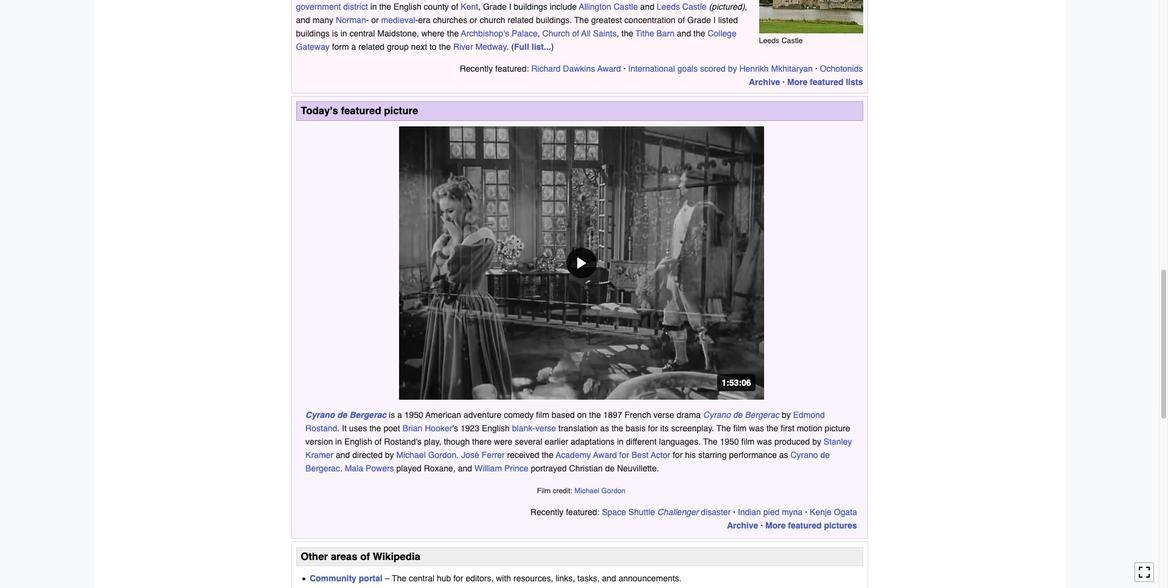 Task type: locate. For each thing, give the bounding box(es) containing it.
archive link for more featured lists
[[749, 77, 780, 87]]

de down 1:53:06
[[733, 411, 743, 420]]

1 horizontal spatial buildings
[[514, 2, 547, 11]]

for left his
[[673, 451, 683, 461]]

goals
[[677, 64, 698, 73]]

blank-
[[512, 424, 535, 434]]

pictures
[[824, 521, 857, 531]]

0 horizontal spatial bergerac
[[305, 464, 340, 474]]

cyrano
[[305, 411, 335, 420], [703, 411, 731, 420], [791, 451, 818, 461]]

cyrano up screenplay.
[[703, 411, 731, 420]]

1 horizontal spatial leeds
[[759, 36, 780, 45]]

1 horizontal spatial english
[[394, 2, 421, 11]]

related up the palace
[[508, 15, 534, 25]]

recently featured: down medway
[[460, 64, 531, 73]]

1 horizontal spatial central
[[409, 574, 434, 584]]

archive link down henrikh
[[749, 77, 780, 87]]

for left best
[[619, 451, 629, 461]]

the left first
[[767, 424, 778, 434]]

of left all at top
[[572, 28, 579, 38]]

-era churches or church related buildings. the greatest concentration of grade i listed buildings is in central maidstone, where the
[[296, 15, 738, 38]]

archive link
[[749, 77, 780, 87], [727, 521, 758, 531]]

gordon up space
[[601, 487, 626, 496]]

and down josé
[[458, 464, 472, 474]]

brian hooker link
[[403, 424, 452, 434]]

award down adaptations on the bottom of page
[[593, 451, 617, 461]]

links,
[[556, 574, 575, 584]]

of inside -era churches or church related buildings. the greatest concentration of grade i listed buildings is in central maidstone, where the
[[678, 15, 685, 25]]

(
[[511, 42, 514, 51]]

0 vertical spatial recently featured:
[[460, 64, 531, 73]]

grade i up church at the top left
[[483, 2, 511, 11]]

gordon up the roxane,
[[428, 451, 457, 461]]

0 horizontal spatial cyrano
[[305, 411, 335, 420]]

de up it at left bottom
[[337, 411, 347, 420]]

related inside -era churches or church related buildings. the greatest concentration of grade i listed buildings is in central maidstone, where the
[[508, 15, 534, 25]]

and
[[640, 2, 654, 11], [296, 15, 310, 25], [677, 28, 691, 38], [336, 451, 350, 461], [458, 464, 472, 474], [602, 574, 616, 584]]

english down uses
[[344, 438, 372, 447]]

challenger
[[657, 508, 699, 518]]

0 horizontal spatial recently
[[460, 64, 493, 73]]

kenje ogata link
[[810, 508, 857, 518]]

for left its
[[648, 424, 658, 434]]

1 vertical spatial leeds
[[759, 36, 780, 45]]

palace
[[512, 28, 538, 38]]

0 vertical spatial central
[[350, 28, 375, 38]]

0 vertical spatial buildings
[[514, 2, 547, 11]]

there
[[472, 438, 492, 447]]

1 horizontal spatial gordon
[[601, 487, 626, 496]]

cyrano de bergerac is a 1950 american adventure comedy film based on the 1897 french verse drama cyrano de bergerac by
[[305, 411, 793, 420]]

church
[[480, 15, 505, 25]]

the down churches
[[447, 28, 459, 38]]

drama
[[677, 411, 701, 420]]

verse down cyrano de bergerac is a 1950 american adventure comedy film based on the 1897 french verse drama cyrano de bergerac by
[[535, 424, 556, 434]]

featured: for richard dawkins award
[[495, 64, 529, 73]]

2 or from the left
[[470, 15, 477, 25]]

0 horizontal spatial more
[[765, 521, 786, 531]]

archive for more featured lists
[[749, 77, 780, 87]]

of down the leeds castle 'link'
[[678, 15, 685, 25]]

central left hub
[[409, 574, 434, 584]]

announcements.
[[619, 574, 682, 584]]

1 vertical spatial recently featured:
[[530, 508, 602, 518]]

play video image
[[566, 248, 597, 279]]

0 vertical spatial verse
[[654, 411, 674, 420]]

the left the college
[[694, 28, 705, 38]]

and left many
[[296, 15, 310, 25]]

different
[[626, 438, 657, 447]]

2 horizontal spatial bergerac
[[745, 411, 779, 420]]

a up poet
[[397, 411, 402, 420]]

more
[[787, 77, 808, 87], [765, 521, 786, 531]]

1 horizontal spatial related
[[508, 15, 534, 25]]

1 horizontal spatial featured:
[[566, 508, 600, 518]]

bergerac for cyrano de bergerac is a 1950 american adventure comedy film based on the 1897 french verse drama cyrano de bergerac by
[[350, 411, 386, 420]]

henrikh
[[739, 64, 769, 73]]

0 vertical spatial as
[[600, 424, 609, 434]]

0 vertical spatial archive link
[[749, 77, 780, 87]]

0 vertical spatial leeds
[[657, 2, 680, 11]]

is up form
[[332, 28, 338, 38]]

0 horizontal spatial buildings
[[296, 28, 330, 38]]

the inside -era churches or church related buildings. the greatest concentration of grade i listed buildings is in central maidstone, where the
[[447, 28, 459, 38]]

more down pied
[[765, 521, 786, 531]]

buildings up gateway
[[296, 28, 330, 38]]

hooker
[[425, 424, 452, 434]]

bergerac inside cyrano de bergerac
[[305, 464, 340, 474]]

translation as the basis for its screenplay. the film was the first motion picture version in english of rostand's play, though there were several earlier adaptations in different languages. the 1950 film was produced by
[[305, 424, 850, 447]]

. it uses the poet brian hooker 's 1923 english blank-verse
[[337, 424, 556, 434]]

1 vertical spatial featured:
[[566, 508, 600, 518]]

de down stanley
[[820, 451, 830, 461]]

by
[[728, 64, 737, 73], [782, 411, 791, 420], [812, 438, 821, 447], [385, 451, 394, 461]]

1 vertical spatial gordon
[[601, 487, 626, 496]]

related left group
[[358, 42, 385, 51]]

2 - from the left
[[415, 15, 418, 25]]

river
[[453, 42, 473, 51]]

richard
[[531, 64, 561, 73]]

1 horizontal spatial a
[[397, 411, 402, 420]]

grade i down the leeds castle 'link'
[[687, 15, 716, 25]]

played
[[396, 464, 422, 474]]

buildings up -era churches or church related buildings. the greatest concentration of grade i listed buildings is in central maidstone, where the
[[514, 2, 547, 11]]

award
[[597, 64, 621, 73], [593, 451, 617, 461]]

wikipedia
[[373, 551, 420, 563]]

0 vertical spatial related
[[508, 15, 534, 25]]

1 vertical spatial is
[[389, 411, 395, 420]]

0 horizontal spatial michael gordon link
[[396, 451, 457, 461]]

1 vertical spatial verse
[[535, 424, 556, 434]]

english
[[394, 2, 421, 11], [482, 424, 510, 434], [344, 438, 372, 447]]

recently down river medway link
[[460, 64, 493, 73]]

era
[[418, 15, 430, 25]]

featured: for space shuttle
[[566, 508, 600, 518]]

1950 up starring
[[720, 438, 739, 447]]

0 horizontal spatial michael
[[396, 451, 426, 461]]

castle up mkhitaryan
[[782, 36, 803, 45]]

verse up its
[[654, 411, 674, 420]]

0 horizontal spatial a
[[351, 42, 356, 51]]

recently featured: down the credit:
[[530, 508, 602, 518]]

1 horizontal spatial grade i
[[687, 15, 716, 25]]

as inside translation as the basis for its screenplay. the film was the first motion picture version in english of rostand's play, though there were several earlier adaptations in different languages. the 1950 film was produced by
[[600, 424, 609, 434]]

english up medieval link
[[394, 2, 421, 11]]

and right tasks,
[[602, 574, 616, 584]]

more featured lists
[[787, 77, 863, 87]]

(pictured)
[[709, 2, 745, 11]]

michael up played
[[396, 451, 426, 461]]

by up powers
[[385, 451, 394, 461]]

bergerac up produced
[[745, 411, 779, 420]]

space
[[602, 508, 626, 518]]

in
[[370, 2, 377, 11], [341, 28, 347, 38], [335, 438, 342, 447], [617, 438, 624, 447]]

0 horizontal spatial related
[[358, 42, 385, 51]]

archbishop's palace link
[[461, 28, 538, 38]]

as down produced
[[779, 451, 788, 461]]

bergerac
[[350, 411, 386, 420], [745, 411, 779, 420], [305, 464, 340, 474]]

1 vertical spatial picture
[[825, 424, 850, 434]]

ochotonids
[[820, 64, 863, 73]]

by down motion at bottom
[[812, 438, 821, 447]]

1 horizontal spatial is
[[389, 411, 395, 420]]

0 vertical spatial 1950
[[404, 411, 423, 420]]

0 vertical spatial featured
[[810, 77, 844, 87]]

the up norman - or medieval
[[379, 2, 391, 11]]

1 horizontal spatial bergerac
[[350, 411, 386, 420]]

archive down indian
[[727, 521, 758, 531]]

editors,
[[466, 574, 494, 584]]

1 or from the left
[[371, 15, 379, 25]]

the right to
[[439, 42, 451, 51]]

- up maidstone,
[[415, 15, 418, 25]]

is up poet
[[389, 411, 395, 420]]

0 vertical spatial grade i
[[483, 2, 511, 11]]

the left tithe
[[622, 28, 633, 38]]

more featured pictures
[[765, 521, 857, 531]]

as down 1897
[[600, 424, 609, 434]]

bergerac up uses
[[350, 411, 386, 420]]

of right areas
[[360, 551, 370, 563]]

de
[[337, 411, 347, 420], [733, 411, 743, 420], [820, 451, 830, 461], [605, 464, 615, 474]]

in up norman - or medieval
[[370, 2, 377, 11]]

michael gordon link up space
[[575, 487, 626, 496]]

award right dawkins
[[597, 64, 621, 73]]

1950 inside translation as the basis for its screenplay. the film was the first motion picture version in english of rostand's play, though there were several earlier adaptations in different languages. the 1950 film was produced by
[[720, 438, 739, 447]]

1 vertical spatial related
[[358, 42, 385, 51]]

motion
[[797, 424, 822, 434]]

stanley kramer
[[305, 438, 852, 461]]

castle
[[614, 2, 638, 11], [682, 2, 707, 11], [782, 36, 803, 45]]

0 horizontal spatial verse
[[535, 424, 556, 434]]

was
[[749, 424, 764, 434], [757, 438, 772, 447]]

2 vertical spatial english
[[344, 438, 372, 447]]

1 vertical spatial grade i
[[687, 15, 716, 25]]

1 horizontal spatial picture
[[825, 424, 850, 434]]

medway
[[475, 42, 507, 51]]

leeds up henrikh
[[759, 36, 780, 45]]

cyrano inside cyrano de bergerac
[[791, 451, 818, 461]]

kent link
[[461, 2, 478, 11]]

0 horizontal spatial or
[[371, 15, 379, 25]]

cyrano up rostand
[[305, 411, 335, 420]]

or left medieval
[[371, 15, 379, 25]]

1 horizontal spatial more
[[787, 77, 808, 87]]

in up form
[[341, 28, 347, 38]]

ochotonids link
[[820, 64, 863, 73]]

0 horizontal spatial as
[[600, 424, 609, 434]]

1 vertical spatial buildings
[[296, 28, 330, 38]]

or inside -era churches or church related buildings. the greatest concentration of grade i listed buildings is in central maidstone, where the
[[470, 15, 477, 25]]

1 horizontal spatial verse
[[654, 411, 674, 420]]

archive link for more featured pictures
[[727, 521, 758, 531]]

today's featured picture
[[301, 105, 418, 117]]

1 vertical spatial featured
[[341, 105, 381, 117]]

in inside -era churches or church related buildings. the greatest concentration of grade i listed buildings is in central maidstone, where the
[[341, 28, 347, 38]]

0 horizontal spatial gordon
[[428, 451, 457, 461]]

0 horizontal spatial picture
[[384, 105, 418, 117]]

0 vertical spatial michael
[[396, 451, 426, 461]]

as
[[600, 424, 609, 434], [779, 451, 788, 461]]

leeds up concentration
[[657, 2, 680, 11]]

hub
[[437, 574, 451, 584]]

1 vertical spatial a
[[397, 411, 402, 420]]

featured down ochotonids at the right top of page
[[810, 77, 844, 87]]

1 vertical spatial central
[[409, 574, 434, 584]]

2 horizontal spatial cyrano
[[791, 451, 818, 461]]

or down kent link
[[470, 15, 477, 25]]

. left josé
[[457, 451, 459, 461]]

1 vertical spatial archive link
[[727, 521, 758, 531]]

1 horizontal spatial recently
[[530, 508, 564, 518]]

brian
[[403, 424, 422, 434]]

the left poet
[[369, 424, 381, 434]]

featured right today's
[[341, 105, 381, 117]]

castle left (pictured)
[[682, 2, 707, 11]]

for inside translation as the basis for its screenplay. the film was the first motion picture version in english of rostand's play, though there were several earlier adaptations in different languages. the 1950 film was produced by
[[648, 424, 658, 434]]

1 vertical spatial award
[[593, 451, 617, 461]]

2 vertical spatial featured
[[788, 521, 822, 531]]

english up were
[[482, 424, 510, 434]]

for right hub
[[453, 574, 463, 584]]

for
[[648, 424, 658, 434], [619, 451, 629, 461], [673, 451, 683, 461], [453, 574, 463, 584]]

michael gordon link down the 'play,'
[[396, 451, 457, 461]]

cyrano de bergerac link
[[305, 411, 386, 420], [703, 411, 779, 420], [305, 451, 830, 474]]

0 horizontal spatial central
[[350, 28, 375, 38]]

the up 'portrayed' in the left of the page
[[542, 451, 554, 461]]

, inside , and many
[[745, 2, 747, 11]]

1 horizontal spatial michael gordon link
[[575, 487, 626, 496]]

cyrano down produced
[[791, 451, 818, 461]]

bergerac for cyrano de bergerac
[[305, 464, 340, 474]]

,
[[478, 2, 481, 11], [745, 2, 747, 11], [538, 28, 540, 38], [617, 28, 619, 38]]

disaster
[[701, 508, 731, 518]]

the
[[574, 15, 589, 25], [716, 424, 731, 434], [703, 438, 718, 447], [392, 574, 407, 584]]

1 horizontal spatial or
[[470, 15, 477, 25]]

0 vertical spatial archive
[[749, 77, 780, 87]]

0 horizontal spatial grade i
[[483, 2, 511, 11]]

.
[[507, 42, 509, 51], [337, 424, 340, 434], [457, 451, 459, 461], [340, 464, 342, 474]]

0 horizontal spatial featured:
[[495, 64, 529, 73]]

0 vertical spatial recently
[[460, 64, 493, 73]]

the down 1897
[[612, 424, 623, 434]]

though
[[444, 438, 470, 447]]

featured: down (
[[495, 64, 529, 73]]

where
[[421, 28, 445, 38]]

gordon
[[428, 451, 457, 461], [601, 487, 626, 496]]

2 horizontal spatial english
[[482, 424, 510, 434]]

's
[[452, 424, 458, 434]]

leeds castle link
[[657, 2, 707, 11]]

central down norman link
[[350, 28, 375, 38]]

adaptations
[[571, 438, 615, 447]]

grade i
[[483, 2, 511, 11], [687, 15, 716, 25]]

castle up greatest
[[614, 2, 638, 11]]

archive for more featured pictures
[[727, 521, 758, 531]]

1 vertical spatial recently
[[530, 508, 564, 518]]

play,
[[424, 438, 441, 447]]

0 vertical spatial a
[[351, 42, 356, 51]]

0 horizontal spatial is
[[332, 28, 338, 38]]

indian pied myna
[[738, 508, 803, 518]]

form
[[332, 42, 349, 51]]

recently down film
[[530, 508, 564, 518]]

allington castle link
[[579, 2, 638, 11]]

0 vertical spatial gordon
[[428, 451, 457, 461]]

first
[[781, 424, 795, 434]]

recently for film credit: michael gordon
[[530, 508, 564, 518]]

1 horizontal spatial as
[[779, 451, 788, 461]]

1950 up brian
[[404, 411, 423, 420]]

recently for , grade i buildings include
[[460, 64, 493, 73]]

roxane,
[[424, 464, 456, 474]]

0 horizontal spatial english
[[344, 438, 372, 447]]

norman - or medieval
[[336, 15, 415, 25]]

1 vertical spatial 1950
[[720, 438, 739, 447]]

0 vertical spatial more
[[787, 77, 808, 87]]

michael down christian
[[575, 487, 599, 496]]

0 horizontal spatial -
[[366, 15, 369, 25]]

film
[[536, 411, 549, 420], [733, 424, 747, 434], [741, 438, 755, 447]]

more down mkhitaryan
[[787, 77, 808, 87]]

1 horizontal spatial -
[[415, 15, 418, 25]]

poet
[[384, 424, 400, 434]]

archive link down indian
[[727, 521, 758, 531]]

next
[[411, 42, 427, 51]]

bergerac down kramer
[[305, 464, 340, 474]]

buildings inside -era churches or church related buildings. the greatest concentration of grade i listed buildings is in central maidstone, where the
[[296, 28, 330, 38]]

1 horizontal spatial 1950
[[720, 438, 739, 447]]

featured: down film credit: michael gordon
[[566, 508, 600, 518]]

of up directed
[[375, 438, 382, 447]]

archive down henrikh
[[749, 77, 780, 87]]

featured down myna
[[788, 521, 822, 531]]

1 vertical spatial more
[[765, 521, 786, 531]]

tithe
[[636, 28, 654, 38]]

- left medieval link
[[366, 15, 369, 25]]

1 vertical spatial michael
[[575, 487, 599, 496]]

a right form
[[351, 42, 356, 51]]

central inside -era churches or church related buildings. the greatest concentration of grade i listed buildings is in central maidstone, where the
[[350, 28, 375, 38]]

0 vertical spatial is
[[332, 28, 338, 38]]



Task type: vqa. For each thing, say whether or not it's contained in the screenshot.
the topmost Help link
no



Task type: describe. For each thing, give the bounding box(es) containing it.
featured for lists
[[810, 77, 844, 87]]

saints
[[593, 28, 617, 38]]

–
[[385, 574, 390, 584]]

cyrano de bergerac
[[305, 451, 830, 474]]

1 vertical spatial as
[[779, 451, 788, 461]]

1 vertical spatial film
[[733, 424, 747, 434]]

space shuttle challenger disaster
[[602, 508, 731, 518]]

. left it at left bottom
[[337, 424, 340, 434]]

edmond rostand
[[305, 411, 825, 434]]

more featured lists link
[[787, 77, 863, 87]]

archbishop's palace , church of all saints , the tithe barn and the
[[461, 28, 708, 38]]

0 horizontal spatial 1950
[[404, 411, 423, 420]]

powers
[[366, 464, 394, 474]]

de inside cyrano de bergerac
[[820, 451, 830, 461]]

neuvillette.
[[617, 464, 659, 474]]

0 vertical spatial picture
[[384, 105, 418, 117]]

include
[[550, 2, 577, 11]]

norman link
[[336, 15, 366, 25]]

college gateway
[[296, 28, 737, 51]]

portrayed
[[531, 464, 567, 474]]

actor
[[651, 451, 670, 461]]

best
[[632, 451, 649, 461]]

cyrano for cyrano de bergerac
[[791, 451, 818, 461]]

and right the barn
[[677, 28, 691, 38]]

tithe barn link
[[636, 28, 675, 38]]

1 vertical spatial was
[[757, 438, 772, 447]]

1 vertical spatial michael gordon link
[[575, 487, 626, 496]]

2 vertical spatial film
[[741, 438, 755, 447]]

credit:
[[553, 487, 572, 496]]

earlier
[[545, 438, 568, 447]]

lists
[[846, 77, 863, 87]]

archbishop's
[[461, 28, 509, 38]]

adventure
[[464, 411, 502, 420]]

listed
[[718, 15, 738, 25]]

college gateway link
[[296, 28, 737, 51]]

blank-verse link
[[512, 424, 556, 434]]

and up mala
[[336, 451, 350, 461]]

pied
[[763, 508, 780, 518]]

de down academy award for best actor link on the bottom
[[605, 464, 615, 474]]

leeds castle image
[[759, 0, 863, 33]]

- inside -era churches or church related buildings. the greatest concentration of grade i listed buildings is in central maidstone, where the
[[415, 15, 418, 25]]

. left mala
[[340, 464, 342, 474]]

river medway link
[[453, 42, 507, 51]]

film credit: michael gordon
[[537, 487, 626, 496]]

greatest
[[591, 15, 622, 25]]

the inside -era churches or church related buildings. the greatest concentration of grade i listed buildings is in central maidstone, where the
[[574, 15, 589, 25]]

scored
[[700, 64, 726, 73]]

uses
[[349, 424, 367, 434]]

with
[[496, 574, 511, 584]]

church
[[542, 28, 570, 38]]

)
[[551, 42, 554, 51]]

other areas of wikipedia
[[301, 551, 420, 563]]

indian
[[738, 508, 761, 518]]

ferrer
[[482, 451, 505, 461]]

resources,
[[514, 574, 553, 584]]

and inside , and many
[[296, 15, 310, 25]]

edmond rostand link
[[305, 411, 825, 434]]

to
[[430, 42, 437, 51]]

form a related group next to the river medway . ( full list... )
[[330, 42, 554, 51]]

of inside translation as the basis for its screenplay. the film was the first motion picture version in english of rostand's play, though there were several earlier adaptations in different languages. the 1950 film was produced by
[[375, 438, 382, 447]]

academy award for best actor link
[[556, 451, 670, 461]]

0 horizontal spatial leeds
[[657, 2, 680, 11]]

1 horizontal spatial castle
[[682, 2, 707, 11]]

0 vertical spatial english
[[394, 2, 421, 11]]

it
[[342, 424, 347, 434]]

cyrano for cyrano de bergerac is a 1950 american adventure comedy film based on the 1897 french verse drama cyrano de bergerac by
[[305, 411, 335, 420]]

of up churches
[[451, 2, 458, 11]]

by up first
[[782, 411, 791, 420]]

group
[[387, 42, 409, 51]]

featured for picture
[[341, 105, 381, 117]]

other
[[301, 551, 328, 563]]

starring
[[698, 451, 727, 461]]

churches
[[433, 15, 467, 25]]

international goals scored by henrikh mkhitaryan link
[[628, 64, 813, 73]]

1 horizontal spatial cyrano
[[703, 411, 731, 420]]

fullscreen image
[[1138, 567, 1151, 579]]

recently featured: for space shuttle
[[530, 508, 602, 518]]

by inside translation as the basis for its screenplay. the film was the first motion picture version in english of rostand's play, though there were several earlier adaptations in different languages. the 1950 film was produced by
[[812, 438, 821, 447]]

full list... link
[[514, 42, 551, 51]]

the right on
[[589, 411, 601, 420]]

recently featured: for richard dawkins award
[[460, 64, 531, 73]]

today's
[[301, 105, 338, 117]]

directed
[[352, 451, 383, 461]]

dawkins
[[563, 64, 595, 73]]

william
[[475, 464, 502, 474]]

norman
[[336, 15, 366, 25]]

. left (
[[507, 42, 509, 51]]

and directed by michael gordon . josé ferrer received the academy award for best actor for his starring performance as
[[333, 451, 791, 461]]

english inside translation as the basis for its screenplay. the film was the first motion picture version in english of rostand's play, though there were several earlier adaptations in different languages. the 1950 film was produced by
[[344, 438, 372, 447]]

community portal link
[[310, 574, 383, 584]]

its
[[660, 424, 669, 434]]

version
[[305, 438, 333, 447]]

indian pied myna link
[[738, 508, 803, 518]]

allington
[[579, 2, 611, 11]]

by right scored
[[728, 64, 737, 73]]

in up academy award for best actor link on the bottom
[[617, 438, 624, 447]]

stanley kramer link
[[305, 438, 852, 461]]

more featured pictures link
[[765, 521, 857, 531]]

mala
[[345, 464, 363, 474]]

stanley
[[824, 438, 852, 447]]

french
[[625, 411, 651, 420]]

more for more featured lists
[[787, 77, 808, 87]]

comedy
[[504, 411, 534, 420]]

languages.
[[659, 438, 701, 447]]

1923
[[461, 424, 479, 434]]

areas
[[331, 551, 357, 563]]

more for more featured pictures
[[765, 521, 786, 531]]

1 horizontal spatial michael
[[575, 487, 599, 496]]

concentration
[[624, 15, 676, 25]]

richard dawkins award link
[[531, 64, 621, 73]]

in down it at left bottom
[[335, 438, 342, 447]]

international goals scored by henrikh mkhitaryan
[[628, 64, 813, 73]]

shuttle
[[628, 508, 655, 518]]

josé
[[461, 451, 479, 461]]

0 horizontal spatial castle
[[614, 2, 638, 11]]

translation
[[559, 424, 598, 434]]

1:53:06
[[722, 379, 751, 388]]

rostand's
[[384, 438, 422, 447]]

performance
[[729, 451, 777, 461]]

1 - from the left
[[366, 15, 369, 25]]

county
[[424, 2, 449, 11]]

featured for pictures
[[788, 521, 822, 531]]

rostand
[[305, 424, 337, 434]]

edmond
[[793, 411, 825, 420]]

and up concentration
[[640, 2, 654, 11]]

mkhitaryan
[[771, 64, 813, 73]]

0 vertical spatial was
[[749, 424, 764, 434]]

0 vertical spatial film
[[536, 411, 549, 420]]

1 vertical spatial english
[[482, 424, 510, 434]]

screenplay.
[[671, 424, 714, 434]]

picture inside translation as the basis for its screenplay. the film was the first motion picture version in english of rostand's play, though there were several earlier adaptations in different languages. the 1950 film was produced by
[[825, 424, 850, 434]]

richard dawkins award
[[531, 64, 621, 73]]

is inside -era churches or church related buildings. the greatest concentration of grade i listed buildings is in central maidstone, where the
[[332, 28, 338, 38]]

2 horizontal spatial castle
[[782, 36, 803, 45]]

prince
[[504, 464, 529, 474]]

0 vertical spatial award
[[597, 64, 621, 73]]

grade i inside -era churches or church related buildings. the greatest concentration of grade i listed buildings is in central maidstone, where the
[[687, 15, 716, 25]]

0 vertical spatial michael gordon link
[[396, 451, 457, 461]]



